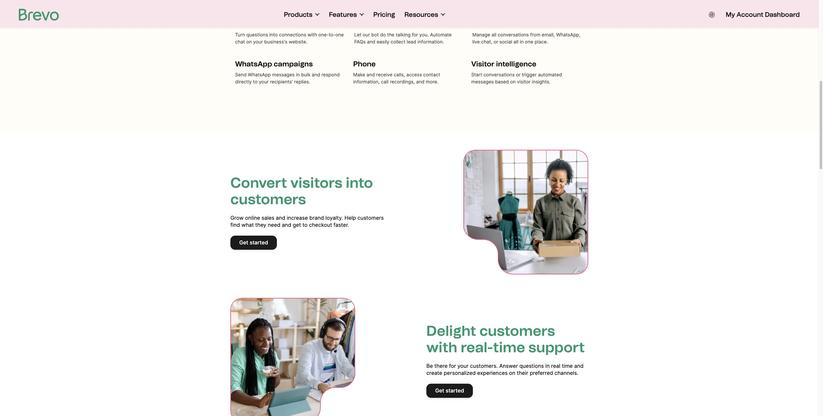 Task type: describe. For each thing, give the bounding box(es) containing it.
collect
[[391, 39, 405, 45]]

get started for real-
[[435, 388, 464, 394]]

information.
[[418, 39, 444, 45]]

or inside start conversations or trigger automated messages based on visitor insights.
[[516, 72, 521, 78]]

real-
[[461, 339, 493, 356]]

customers inside delight customers with real-time support
[[480, 323, 555, 340]]

preferred
[[530, 371, 553, 377]]

1 horizontal spatial chat
[[251, 20, 267, 28]]

increase
[[287, 215, 308, 221]]

convert visitors into customers
[[230, 175, 373, 208]]

started for customers
[[250, 240, 268, 246]]

customers inside grow online sales and increase brand loyalty. help customers find what they need and get to checkout faster.
[[358, 215, 384, 221]]

my account dashboard
[[726, 11, 800, 19]]

chat,
[[481, 39, 492, 45]]

campaigns
[[274, 60, 313, 68]]

convert
[[230, 175, 287, 192]]

turn
[[235, 32, 245, 38]]

and inside send whatsapp messages in bulk and respond directly to your recipients' replies.
[[312, 72, 320, 78]]

inbox
[[507, 20, 526, 28]]

messages inside send whatsapp messages in bulk and respond directly to your recipients' replies.
[[272, 72, 295, 78]]

1 vertical spatial all
[[514, 39, 519, 45]]

on inside be there for your customers. answer questions in real time and create personalized experiences on their preferred channels.
[[509, 371, 515, 377]]

the
[[387, 32, 394, 38]]

intelligence
[[496, 60, 536, 68]]

customers.
[[470, 363, 498, 370]]

respond
[[321, 72, 340, 78]]

personalized
[[444, 371, 476, 377]]

one inside manage all conversations from email, whatsapp, live chat, or social all in one place.
[[525, 39, 533, 45]]

experiences
[[477, 371, 508, 377]]

chatbot
[[354, 20, 383, 28]]

be
[[426, 363, 433, 370]]

in inside be there for your customers. answer questions in real time and create personalized experiences on their preferred channels.
[[545, 363, 550, 370]]

automated
[[538, 72, 562, 78]]

time inside delight customers with real-time support
[[493, 339, 525, 356]]

recipients'
[[270, 79, 293, 85]]

messages inside start conversations or trigger automated messages based on visitor insights.
[[471, 79, 494, 85]]

whatsapp inside send whatsapp messages in bulk and respond directly to your recipients' replies.
[[248, 72, 271, 78]]

business's
[[264, 39, 287, 45]]

need
[[268, 222, 280, 228]]

get started button for customers
[[230, 236, 277, 250]]

grow online sales and increase brand loyalty. help customers find what they need and get to checkout faster.
[[230, 215, 384, 228]]

live chat
[[235, 20, 267, 28]]

visitor
[[517, 79, 531, 85]]

one-
[[318, 32, 329, 38]]

create
[[426, 371, 442, 377]]

resources
[[405, 11, 438, 19]]

pricing link
[[373, 11, 395, 19]]

whatsapp,
[[556, 32, 580, 38]]

you.
[[419, 32, 429, 38]]

delight customers with real-time support
[[426, 323, 585, 356]]

your inside send whatsapp messages in bulk and respond directly to your recipients' replies.
[[259, 79, 269, 85]]

information,
[[353, 79, 380, 85]]

button image
[[709, 12, 715, 18]]

in inside send whatsapp messages in bulk and respond directly to your recipients' replies.
[[296, 72, 300, 78]]

random image for convert visitors into customers
[[464, 150, 588, 275]]

products link
[[284, 11, 320, 19]]

real
[[551, 363, 560, 370]]

0 horizontal spatial all
[[492, 32, 496, 38]]

they
[[255, 222, 266, 228]]

chat inside turn questions into connections with one-to-one chat on your business's website.
[[235, 39, 245, 45]]

manage
[[472, 32, 490, 38]]

answer
[[499, 363, 518, 370]]

start conversations or trigger automated messages based on visitor insights.
[[471, 72, 562, 85]]

my
[[726, 11, 735, 19]]

help
[[345, 215, 356, 221]]

insights.
[[532, 79, 550, 85]]

conversations inside start conversations or trigger automated messages based on visitor insights.
[[484, 72, 515, 78]]

more.
[[426, 79, 438, 85]]

into for questions
[[269, 32, 278, 38]]

conversations inside manage all conversations from email, whatsapp, live chat, or social all in one place.
[[498, 32, 529, 38]]

find
[[230, 222, 240, 228]]

bot
[[371, 32, 379, 38]]

to inside send whatsapp messages in bulk and respond directly to your recipients' replies.
[[253, 79, 258, 85]]

send whatsapp messages in bulk and respond directly to your recipients' replies.
[[235, 72, 340, 85]]

automate
[[430, 32, 452, 38]]

do
[[380, 32, 386, 38]]

with inside delight customers with real-time support
[[426, 339, 457, 356]]

brevo image
[[19, 9, 59, 21]]

resources link
[[405, 11, 445, 19]]

delight
[[426, 323, 476, 340]]

recordings,
[[390, 79, 415, 85]]

be there for your customers. answer questions in real time and create personalized experiences on their preferred channels.
[[426, 363, 584, 377]]

faqs
[[354, 39, 366, 45]]

based
[[495, 79, 509, 85]]

let
[[354, 32, 361, 38]]

to-
[[329, 32, 336, 38]]

products
[[284, 11, 312, 19]]

live
[[235, 20, 250, 28]]

their
[[517, 371, 528, 377]]

directly
[[235, 79, 252, 85]]

contact
[[423, 72, 440, 78]]

email,
[[542, 32, 555, 38]]

place.
[[535, 39, 548, 45]]

talking
[[396, 32, 411, 38]]

make
[[353, 72, 365, 78]]

call
[[381, 79, 389, 85]]

started for real-
[[446, 388, 464, 394]]



Task type: locate. For each thing, give the bounding box(es) containing it.
chat right live
[[251, 20, 267, 28]]

2 vertical spatial customers
[[480, 323, 555, 340]]

random image
[[464, 150, 588, 275], [230, 298, 355, 417]]

messages
[[272, 72, 295, 78], [471, 79, 494, 85]]

0 horizontal spatial into
[[269, 32, 278, 38]]

0 vertical spatial your
[[253, 39, 263, 45]]

0 horizontal spatial get started
[[239, 240, 268, 246]]

1 vertical spatial get started
[[435, 388, 464, 394]]

universal
[[472, 20, 505, 28]]

one
[[336, 32, 344, 38], [525, 39, 533, 45]]

make and receive calls, access contact information, call recordings, and more.
[[353, 72, 440, 85]]

universal inbox
[[472, 20, 526, 28]]

for up personalized
[[449, 363, 456, 370]]

1 vertical spatial started
[[446, 388, 464, 394]]

get started for customers
[[239, 240, 268, 246]]

0 vertical spatial whatsapp
[[235, 60, 272, 68]]

for inside be there for your customers. answer questions in real time and create personalized experiences on their preferred channels.
[[449, 363, 456, 370]]

0 vertical spatial for
[[412, 32, 418, 38]]

my account dashboard link
[[726, 11, 800, 19]]

sales
[[262, 215, 274, 221]]

loyalty.
[[326, 215, 343, 221]]

0 vertical spatial one
[[336, 32, 344, 38]]

connections
[[279, 32, 306, 38]]

faster.
[[334, 222, 349, 228]]

access
[[406, 72, 422, 78]]

and inside let our bot do the talking for you. automate faqs and easily collect lead information.
[[367, 39, 375, 45]]

in left bulk
[[296, 72, 300, 78]]

0 vertical spatial messages
[[272, 72, 295, 78]]

receive
[[376, 72, 392, 78]]

0 vertical spatial into
[[269, 32, 278, 38]]

our
[[363, 32, 370, 38]]

1 horizontal spatial for
[[449, 363, 456, 370]]

to right "get" at the bottom of page
[[303, 222, 308, 228]]

started
[[250, 240, 268, 246], [446, 388, 464, 394]]

0 horizontal spatial customers
[[230, 191, 306, 208]]

1 vertical spatial to
[[303, 222, 308, 228]]

0 vertical spatial in
[[520, 39, 524, 45]]

0 vertical spatial with
[[308, 32, 317, 38]]

one down from
[[525, 39, 533, 45]]

1 vertical spatial on
[[510, 79, 516, 85]]

pricing
[[373, 11, 395, 19]]

with inside turn questions into connections with one-to-one chat on your business's website.
[[308, 32, 317, 38]]

or right chat,
[[494, 39, 498, 45]]

your left recipients'
[[259, 79, 269, 85]]

0 vertical spatial get started button
[[230, 236, 277, 250]]

all
[[492, 32, 496, 38], [514, 39, 519, 45]]

and up channels.
[[574, 363, 584, 370]]

0 horizontal spatial for
[[412, 32, 418, 38]]

0 horizontal spatial get
[[239, 240, 248, 246]]

lead
[[407, 39, 416, 45]]

for
[[412, 32, 418, 38], [449, 363, 456, 370]]

conversations up based
[[484, 72, 515, 78]]

and
[[367, 39, 375, 45], [312, 72, 320, 78], [367, 72, 375, 78], [416, 79, 425, 85], [276, 215, 285, 221], [282, 222, 291, 228], [574, 363, 584, 370]]

your inside turn questions into connections with one-to-one chat on your business's website.
[[253, 39, 263, 45]]

0 horizontal spatial questions
[[246, 32, 268, 38]]

1 horizontal spatial or
[[516, 72, 521, 78]]

1 horizontal spatial all
[[514, 39, 519, 45]]

time up answer
[[493, 339, 525, 356]]

1 horizontal spatial to
[[303, 222, 308, 228]]

checkout
[[309, 222, 332, 228]]

website.
[[289, 39, 307, 45]]

questions down live chat
[[246, 32, 268, 38]]

your
[[253, 39, 263, 45], [259, 79, 269, 85], [458, 363, 469, 370]]

grow
[[230, 215, 244, 221]]

0 vertical spatial or
[[494, 39, 498, 45]]

into inside convert visitors into customers
[[346, 175, 373, 192]]

1 horizontal spatial in
[[520, 39, 524, 45]]

0 vertical spatial get
[[239, 240, 248, 246]]

and up need
[[276, 215, 285, 221]]

1 vertical spatial customers
[[358, 215, 384, 221]]

1 vertical spatial chat
[[235, 39, 245, 45]]

easily
[[377, 39, 389, 45]]

0 vertical spatial started
[[250, 240, 268, 246]]

or up visitor
[[516, 72, 521, 78]]

account
[[737, 11, 764, 19]]

0 horizontal spatial to
[[253, 79, 258, 85]]

0 horizontal spatial random image
[[230, 298, 355, 417]]

get started down personalized
[[435, 388, 464, 394]]

send
[[235, 72, 247, 78]]

for up lead
[[412, 32, 418, 38]]

1 vertical spatial random image
[[230, 298, 355, 417]]

0 vertical spatial on
[[246, 39, 252, 45]]

1 vertical spatial in
[[296, 72, 300, 78]]

your inside be there for your customers. answer questions in real time and create personalized experiences on their preferred channels.
[[458, 363, 469, 370]]

1 horizontal spatial get started
[[435, 388, 464, 394]]

0 vertical spatial time
[[493, 339, 525, 356]]

customers inside convert visitors into customers
[[230, 191, 306, 208]]

on inside start conversations or trigger automated messages based on visitor insights.
[[510, 79, 516, 85]]

features
[[329, 11, 357, 19]]

get started button
[[230, 236, 277, 250], [426, 384, 473, 398]]

chat down turn
[[235, 39, 245, 45]]

into for visitors
[[346, 175, 373, 192]]

with up there
[[426, 339, 457, 356]]

2 vertical spatial your
[[458, 363, 469, 370]]

get
[[293, 222, 301, 228]]

1 horizontal spatial started
[[446, 388, 464, 394]]

1 vertical spatial with
[[426, 339, 457, 356]]

features link
[[329, 11, 364, 19]]

questions inside be there for your customers. answer questions in real time and create personalized experiences on their preferred channels.
[[520, 363, 544, 370]]

visitor intelligence
[[471, 60, 536, 68]]

to right directly
[[253, 79, 258, 85]]

turn questions into connections with one-to-one chat on your business's website.
[[235, 32, 344, 45]]

visitors
[[290, 175, 342, 192]]

0 horizontal spatial started
[[250, 240, 268, 246]]

on down live chat
[[246, 39, 252, 45]]

1 vertical spatial your
[[259, 79, 269, 85]]

in inside manage all conversations from email, whatsapp, live chat, or social all in one place.
[[520, 39, 524, 45]]

or inside manage all conversations from email, whatsapp, live chat, or social all in one place.
[[494, 39, 498, 45]]

to inside grow online sales and increase brand loyalty. help customers find what they need and get to checkout faster.
[[303, 222, 308, 228]]

0 horizontal spatial get started button
[[230, 236, 277, 250]]

0 horizontal spatial in
[[296, 72, 300, 78]]

get down create
[[435, 388, 444, 394]]

time up channels.
[[562, 363, 573, 370]]

0 horizontal spatial one
[[336, 32, 344, 38]]

0 horizontal spatial time
[[493, 339, 525, 356]]

2 vertical spatial in
[[545, 363, 550, 370]]

whatsapp up directly
[[248, 72, 271, 78]]

your left the "business's" at the top of the page
[[253, 39, 263, 45]]

1 vertical spatial get started button
[[426, 384, 473, 398]]

your up personalized
[[458, 363, 469, 370]]

1 horizontal spatial random image
[[464, 150, 588, 275]]

1 horizontal spatial get started button
[[426, 384, 473, 398]]

get down what
[[239, 240, 248, 246]]

manage all conversations from email, whatsapp, live chat, or social all in one place.
[[472, 32, 580, 45]]

there
[[434, 363, 448, 370]]

0 horizontal spatial with
[[308, 32, 317, 38]]

on
[[246, 39, 252, 45], [510, 79, 516, 85], [509, 371, 515, 377]]

1 horizontal spatial get
[[435, 388, 444, 394]]

visitor
[[471, 60, 494, 68]]

get for delight customers with real-time support
[[435, 388, 444, 394]]

0 vertical spatial chat
[[251, 20, 267, 28]]

let our bot do the talking for you. automate faqs and easily collect lead information.
[[354, 32, 452, 45]]

on left visitor
[[510, 79, 516, 85]]

1 vertical spatial conversations
[[484, 72, 515, 78]]

0 vertical spatial get started
[[239, 240, 268, 246]]

1 horizontal spatial customers
[[358, 215, 384, 221]]

brand
[[309, 215, 324, 221]]

1 horizontal spatial one
[[525, 39, 533, 45]]

questions up the their
[[520, 363, 544, 370]]

chat
[[251, 20, 267, 28], [235, 39, 245, 45]]

1 horizontal spatial messages
[[471, 79, 494, 85]]

random image for delight customers with real-time support
[[230, 298, 355, 417]]

0 vertical spatial customers
[[230, 191, 306, 208]]

started down they
[[250, 240, 268, 246]]

and left "get" at the bottom of page
[[282, 222, 291, 228]]

1 vertical spatial whatsapp
[[248, 72, 271, 78]]

with
[[308, 32, 317, 38], [426, 339, 457, 356]]

1 vertical spatial into
[[346, 175, 373, 192]]

and right bulk
[[312, 72, 320, 78]]

and down access
[[416, 79, 425, 85]]

for inside let our bot do the talking for you. automate faqs and easily collect lead information.
[[412, 32, 418, 38]]

what
[[241, 222, 254, 228]]

with left one-
[[308, 32, 317, 38]]

from
[[530, 32, 540, 38]]

phone
[[353, 60, 376, 68]]

dashboard
[[765, 11, 800, 19]]

1 horizontal spatial with
[[426, 339, 457, 356]]

channels.
[[555, 371, 578, 377]]

calls,
[[394, 72, 405, 78]]

conversations up social
[[498, 32, 529, 38]]

get started button for real-
[[426, 384, 473, 398]]

1 vertical spatial questions
[[520, 363, 544, 370]]

1 vertical spatial for
[[449, 363, 456, 370]]

2 horizontal spatial customers
[[480, 323, 555, 340]]

get started button down personalized
[[426, 384, 473, 398]]

in left real at the right bottom
[[545, 363, 550, 370]]

0 horizontal spatial messages
[[272, 72, 295, 78]]

in right social
[[520, 39, 524, 45]]

0 vertical spatial random image
[[464, 150, 588, 275]]

one inside turn questions into connections with one-to-one chat on your business's website.
[[336, 32, 344, 38]]

bulk
[[301, 72, 311, 78]]

trigger
[[522, 72, 537, 78]]

2 horizontal spatial in
[[545, 363, 550, 370]]

0 vertical spatial all
[[492, 32, 496, 38]]

into
[[269, 32, 278, 38], [346, 175, 373, 192]]

start
[[471, 72, 482, 78]]

all right social
[[514, 39, 519, 45]]

1 horizontal spatial time
[[562, 363, 573, 370]]

all up chat,
[[492, 32, 496, 38]]

messages down "start" at the right top
[[471, 79, 494, 85]]

on inside turn questions into connections with one-to-one chat on your business's website.
[[246, 39, 252, 45]]

started down personalized
[[446, 388, 464, 394]]

get started button down what
[[230, 236, 277, 250]]

get for convert visitors into customers
[[239, 240, 248, 246]]

0 vertical spatial conversations
[[498, 32, 529, 38]]

questions inside turn questions into connections with one-to-one chat on your business's website.
[[246, 32, 268, 38]]

online
[[245, 215, 260, 221]]

0 vertical spatial to
[[253, 79, 258, 85]]

1 vertical spatial time
[[562, 363, 573, 370]]

1 vertical spatial get
[[435, 388, 444, 394]]

in
[[520, 39, 524, 45], [296, 72, 300, 78], [545, 363, 550, 370]]

on down answer
[[509, 371, 515, 377]]

1 horizontal spatial into
[[346, 175, 373, 192]]

and up information,
[[367, 72, 375, 78]]

1 horizontal spatial questions
[[520, 363, 544, 370]]

live
[[472, 39, 480, 45]]

1 vertical spatial one
[[525, 39, 533, 45]]

time inside be there for your customers. answer questions in real time and create personalized experiences on their preferred channels.
[[562, 363, 573, 370]]

0 horizontal spatial or
[[494, 39, 498, 45]]

and down bot
[[367, 39, 375, 45]]

messages up recipients'
[[272, 72, 295, 78]]

get started down what
[[239, 240, 268, 246]]

2 vertical spatial on
[[509, 371, 515, 377]]

1 vertical spatial messages
[[471, 79, 494, 85]]

one right one-
[[336, 32, 344, 38]]

whatsapp up send
[[235, 60, 272, 68]]

0 vertical spatial questions
[[246, 32, 268, 38]]

into inside turn questions into connections with one-to-one chat on your business's website.
[[269, 32, 278, 38]]

replies.
[[294, 79, 310, 85]]

and inside be there for your customers. answer questions in real time and create personalized experiences on their preferred channels.
[[574, 363, 584, 370]]

questions
[[246, 32, 268, 38], [520, 363, 544, 370]]

0 horizontal spatial chat
[[235, 39, 245, 45]]

whatsapp campaigns
[[235, 60, 313, 68]]

1 vertical spatial or
[[516, 72, 521, 78]]



Task type: vqa. For each thing, say whether or not it's contained in the screenshot.
"BOT"
yes



